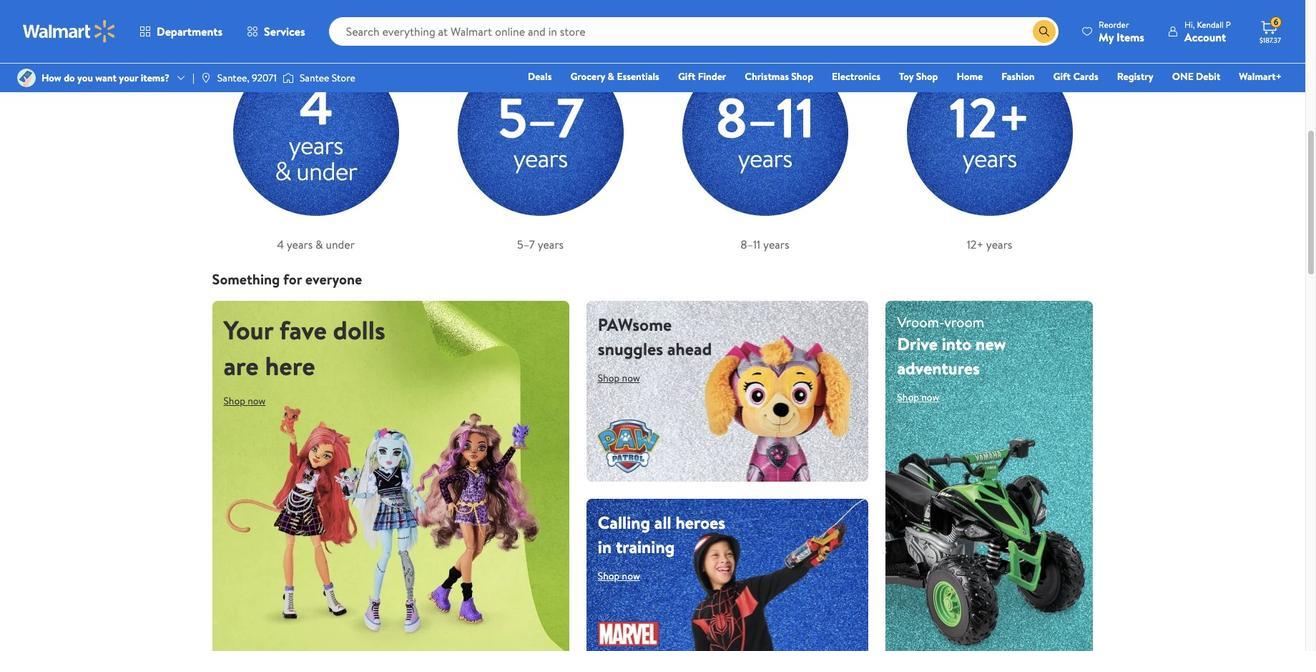 Task type: locate. For each thing, give the bounding box(es) containing it.
1 horizontal spatial  image
[[283, 71, 294, 85]]

shop now down "adventures"
[[897, 391, 940, 405]]

shop now link down "adventures"
[[897, 387, 951, 409]]

8–11
[[741, 237, 761, 253]]

Search search field
[[329, 17, 1059, 46]]

shop now for calling all heroes in training
[[598, 570, 640, 584]]

shop down are at left bottom
[[224, 394, 245, 409]]

now
[[622, 371, 640, 386], [922, 391, 940, 405], [248, 394, 266, 409], [622, 570, 640, 584]]

santee, 92071
[[217, 71, 277, 85]]

1 vertical spatial shop paw patrol image
[[587, 500, 869, 652]]

kendall
[[1197, 18, 1224, 30]]

|
[[192, 71, 194, 85]]

 image
[[17, 69, 36, 87], [283, 71, 294, 85]]

2 gift from the left
[[1054, 69, 1071, 84]]

new
[[976, 332, 1006, 356]]

training
[[616, 535, 675, 560]]

toy shop
[[899, 69, 938, 84]]

fashion link
[[995, 69, 1041, 84]]

shop now link
[[598, 367, 652, 390], [897, 387, 951, 409], [224, 390, 277, 413], [598, 566, 652, 588]]

your fave dolls are here
[[224, 313, 385, 384]]

& right grocery
[[608, 69, 615, 84]]

walmart image
[[23, 20, 116, 43]]

years for 4
[[287, 237, 313, 253]]

calling
[[598, 511, 650, 535]]

fashion
[[1002, 69, 1035, 84]]

shop now link down the in
[[598, 566, 652, 588]]

0 horizontal spatial gift
[[678, 69, 696, 84]]

category shop by age - 12 plus years image
[[886, 30, 1094, 237]]

gift
[[678, 69, 696, 84], [1054, 69, 1071, 84]]

all
[[654, 511, 672, 535]]

shop right 'toy'
[[916, 69, 938, 84]]

6 $187.37
[[1260, 16, 1281, 45]]

 image
[[200, 72, 212, 84]]

grocery & essentials link
[[564, 69, 666, 84]]

2 shop paw patrol image from the top
[[587, 500, 869, 652]]

years for 5–7
[[538, 237, 564, 253]]

1 horizontal spatial &
[[608, 69, 615, 84]]

0 horizontal spatial  image
[[17, 69, 36, 87]]

shop down the in
[[598, 570, 620, 584]]

5–7
[[517, 237, 535, 253]]

deals link
[[522, 69, 558, 84]]

home link
[[950, 69, 990, 84]]

 image for santee store
[[283, 71, 294, 85]]

calling all heroes in training
[[598, 511, 726, 560]]

1 vertical spatial &
[[316, 237, 323, 253]]

shop down "adventures"
[[897, 391, 919, 405]]

reorder
[[1099, 18, 1129, 30]]

shop now link for your fave dolls are here
[[224, 390, 277, 413]]

years right 12+
[[986, 237, 1013, 253]]

3 years from the left
[[763, 237, 789, 253]]

now for calling all heroes in training
[[622, 570, 640, 584]]

grocery
[[571, 69, 605, 84]]

shop now link down are at left bottom
[[224, 390, 277, 413]]

category shop by age - 5 to 7 years image
[[437, 30, 644, 237]]

$187.37
[[1260, 35, 1281, 45]]

cards
[[1073, 69, 1099, 84]]

everyone
[[305, 270, 362, 289]]

now down training
[[622, 570, 640, 584]]

one debit
[[1172, 69, 1221, 84]]

shop ride ons image
[[886, 301, 1094, 652]]

now down snuggles at the bottom
[[622, 371, 640, 386]]

p
[[1226, 18, 1231, 30]]

2 years from the left
[[538, 237, 564, 253]]

shop paw patrol image for pawsome snuggles ahead
[[587, 301, 869, 482]]

gift cards
[[1054, 69, 1099, 84]]

 image for how do you want your items?
[[17, 69, 36, 87]]

shop now for your fave dolls are here
[[224, 394, 266, 409]]

walmart+ link
[[1233, 69, 1288, 84]]

shop inside toy shop link
[[916, 69, 938, 84]]

christmas shop link
[[739, 69, 820, 84]]

shop now down the in
[[598, 570, 640, 584]]

years right 4
[[287, 237, 313, 253]]

0 horizontal spatial &
[[316, 237, 323, 253]]

deals
[[528, 69, 552, 84]]

years right 5–7
[[538, 237, 564, 253]]

shop paw patrol image
[[587, 301, 869, 482], [587, 500, 869, 652]]

5–7 years
[[517, 237, 564, 253]]

shop now link down snuggles at the bottom
[[598, 367, 652, 390]]

12+
[[967, 237, 984, 253]]

4 years from the left
[[986, 237, 1013, 253]]

1 gift from the left
[[678, 69, 696, 84]]

years right the 8–11
[[763, 237, 789, 253]]

ahead
[[667, 337, 712, 361]]

essentials
[[617, 69, 660, 84]]

pawsome snuggles ahead
[[598, 313, 712, 361]]

5–7 years link
[[437, 30, 644, 253]]

 image left how
[[17, 69, 36, 87]]

shop now down are at left bottom
[[224, 394, 266, 409]]

shop down snuggles at the bottom
[[598, 371, 620, 386]]

dolls
[[333, 313, 385, 349]]

1 horizontal spatial gift
[[1054, 69, 1071, 84]]

gift for gift cards
[[1054, 69, 1071, 84]]

you
[[77, 71, 93, 85]]

finder
[[698, 69, 726, 84]]

1 years from the left
[[287, 237, 313, 253]]

shop now
[[598, 371, 640, 386], [897, 391, 940, 405], [224, 394, 266, 409], [598, 570, 640, 584]]

4 years & under link
[[212, 30, 420, 253]]

1 shop paw patrol image from the top
[[587, 301, 869, 482]]

shop now down snuggles at the bottom
[[598, 371, 640, 386]]

4
[[277, 237, 284, 253]]

here
[[265, 349, 315, 384]]

services
[[264, 24, 305, 39]]

years for 12+
[[986, 237, 1013, 253]]

shop right 'christmas'
[[791, 69, 814, 84]]

category shop by age - 8 to 11 years image
[[661, 30, 869, 237]]

shop now for pawsome snuggles ahead
[[598, 371, 640, 386]]

hi, kendall p account
[[1185, 18, 1231, 45]]

items
[[1117, 29, 1145, 45]]

shop
[[212, 9, 244, 29], [791, 69, 814, 84], [916, 69, 938, 84], [598, 371, 620, 386], [897, 391, 919, 405], [224, 394, 245, 409], [598, 570, 620, 584]]

gift left the cards
[[1054, 69, 1071, 84]]

4 years & under
[[277, 237, 355, 253]]

something
[[212, 270, 280, 289]]

santee
[[300, 71, 329, 85]]

by
[[247, 9, 262, 29]]

gift left finder on the right top of page
[[678, 69, 696, 84]]

 image right the 92071 at the top of page
[[283, 71, 294, 85]]

something for everyone
[[212, 270, 362, 289]]

& left under
[[316, 237, 323, 253]]

now for your fave dolls are here
[[248, 394, 266, 409]]

0 vertical spatial shop paw patrol image
[[587, 301, 869, 482]]

gift finder link
[[672, 69, 733, 84]]

now down are at left bottom
[[248, 394, 266, 409]]

0 vertical spatial &
[[608, 69, 615, 84]]

store
[[332, 71, 355, 85]]

& inside the grocery & essentials link
[[608, 69, 615, 84]]



Task type: describe. For each thing, give the bounding box(es) containing it.
vroom-
[[897, 313, 945, 332]]

how do you want your items?
[[41, 71, 170, 85]]

& inside 4 years & under link
[[316, 237, 323, 253]]

age
[[265, 9, 287, 29]]

reorder my items
[[1099, 18, 1145, 45]]

12+ years link
[[886, 30, 1094, 253]]

years for 8–11
[[763, 237, 789, 253]]

under
[[326, 237, 355, 253]]

search icon image
[[1039, 26, 1050, 37]]

category shop by age - 4 years and under image
[[212, 30, 420, 237]]

toy
[[899, 69, 914, 84]]

your
[[119, 71, 138, 85]]

want
[[95, 71, 117, 85]]

adventures
[[897, 356, 980, 381]]

heroes
[[676, 511, 726, 535]]

8–11 years
[[741, 237, 789, 253]]

hi,
[[1185, 18, 1195, 30]]

toy shop link
[[893, 69, 945, 84]]

shop paw patrol image for calling all heroes in training
[[587, 500, 869, 652]]

one debit link
[[1166, 69, 1227, 84]]

92071
[[252, 71, 277, 85]]

in
[[598, 535, 612, 560]]

shop inside christmas shop link
[[791, 69, 814, 84]]

gift finder
[[678, 69, 726, 84]]

now down "adventures"
[[922, 391, 940, 405]]

grocery & essentials
[[571, 69, 660, 84]]

vroom
[[945, 313, 985, 332]]

into
[[942, 332, 972, 356]]

pawsome
[[598, 313, 672, 337]]

8–11 years link
[[661, 30, 869, 253]]

shop left "by"
[[212, 9, 244, 29]]

shop by age
[[212, 9, 287, 29]]

home
[[957, 69, 983, 84]]

santee,
[[217, 71, 250, 85]]

do
[[64, 71, 75, 85]]

electronics
[[832, 69, 881, 84]]

fave
[[279, 313, 327, 349]]

6
[[1274, 16, 1279, 28]]

registry link
[[1111, 69, 1160, 84]]

christmas shop
[[745, 69, 814, 84]]

walmart+
[[1239, 69, 1282, 84]]

my
[[1099, 29, 1114, 45]]

how
[[41, 71, 61, 85]]

items?
[[141, 71, 170, 85]]

for
[[283, 270, 302, 289]]

registry
[[1117, 69, 1154, 84]]

departments button
[[127, 14, 235, 49]]

drive
[[897, 332, 938, 356]]

shop now link for pawsome snuggles ahead
[[598, 367, 652, 390]]

snuggles
[[598, 337, 663, 361]]

one
[[1172, 69, 1194, 84]]

gift for gift finder
[[678, 69, 696, 84]]

departments
[[157, 24, 223, 39]]

services button
[[235, 14, 317, 49]]

santee store
[[300, 71, 355, 85]]

your
[[224, 313, 273, 349]]

are
[[224, 349, 259, 384]]

gift cards link
[[1047, 69, 1105, 84]]

vroom-vroom drive into new adventures
[[897, 313, 1006, 381]]

electronics link
[[826, 69, 887, 84]]

now for pawsome snuggles ahead
[[622, 371, 640, 386]]

Walmart Site-Wide search field
[[329, 17, 1059, 46]]

shop dolls image
[[212, 301, 569, 652]]

account
[[1185, 29, 1226, 45]]

shop now link for calling all heroes in training
[[598, 566, 652, 588]]

christmas
[[745, 69, 789, 84]]

debit
[[1196, 69, 1221, 84]]

12+ years
[[967, 237, 1013, 253]]



Task type: vqa. For each thing, say whether or not it's contained in the screenshot.
Reorder My Items
yes



